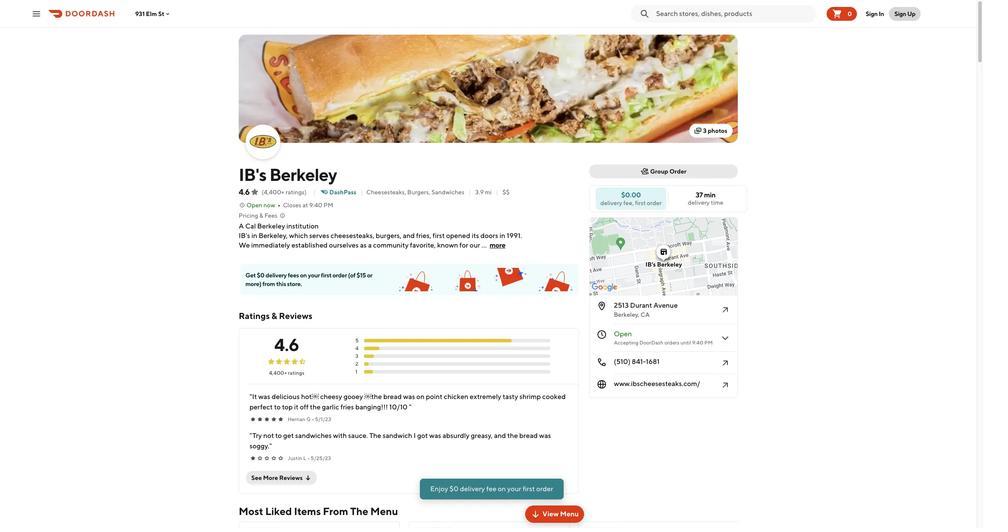 Task type: locate. For each thing, give the bounding box(es) containing it.
$0
[[257, 272, 265, 279], [450, 486, 459, 494]]

2 expand store hours image from the top
[[721, 333, 731, 344]]

menu right the
[[371, 506, 398, 518]]

0 horizontal spatial your
[[308, 272, 320, 279]]

your for fees
[[308, 272, 320, 279]]

1 horizontal spatial on
[[498, 486, 506, 494]]

justin l • 5/25/23
[[288, 456, 331, 462]]

sign up link
[[890, 7, 921, 21]]

open up pricing & fees at the top left
[[247, 202, 262, 209]]

0 vertical spatial $0
[[257, 272, 265, 279]]

(510)
[[614, 358, 631, 366]]

0 horizontal spatial berkeley,
[[259, 232, 288, 240]]

first
[[635, 200, 646, 207], [433, 232, 445, 240], [321, 272, 332, 279], [523, 486, 535, 494]]

opened
[[446, 232, 471, 240]]

view menu
[[543, 511, 579, 519]]

Store search: begin typing to search for stores available on DoorDash text field
[[657, 9, 814, 18]]

" " up "5/1/23" on the left bottom of the page
[[250, 393, 412, 412]]

sign left up
[[895, 10, 907, 17]]

most liked items from the menu heading
[[239, 505, 398, 519]]

your right fee
[[507, 486, 521, 494]]

2 vertical spatial •
[[308, 456, 310, 462]]

berkeley
[[270, 165, 337, 185], [257, 222, 285, 231], [657, 261, 682, 268], [657, 261, 682, 268], [657, 261, 682, 268], [657, 261, 682, 268]]

$0 for enjoy
[[450, 486, 459, 494]]

cheesesteaks, burgers, sandwiches | 3.9 mi | $$
[[367, 189, 510, 196]]

st
[[158, 10, 164, 17]]

open for open now
[[247, 202, 262, 209]]

your for fee
[[507, 486, 521, 494]]

enjoy
[[430, 486, 448, 494]]

burgers,
[[408, 189, 431, 196]]

$0 right 'get'
[[257, 272, 265, 279]]

1 horizontal spatial 9:40
[[693, 340, 704, 346]]

immediately
[[251, 241, 290, 250]]

1 " " from the top
[[250, 393, 412, 412]]

|
[[314, 189, 316, 196], [361, 189, 363, 196], [469, 189, 471, 196], [496, 189, 498, 196]]

0 vertical spatial order
[[647, 200, 662, 207]]

" " up see
[[250, 432, 272, 451]]

reviews for see more reviews
[[279, 475, 303, 482]]

first up known
[[433, 232, 445, 240]]

delivery for 37 min delivery time
[[688, 199, 710, 206]]

1
[[356, 369, 358, 375]]

37 min delivery time
[[688, 191, 724, 206]]

ratings)
[[286, 189, 307, 196]]

first right 'fee,' at the top right
[[635, 200, 646, 207]]

1 vertical spatial •
[[312, 417, 314, 423]]

0 vertical spatial reviews
[[279, 311, 313, 321]]

5
[[356, 338, 359, 344]]

" " for justin l • 5/25/23
[[250, 432, 272, 451]]

sign in link
[[861, 5, 890, 22]]

0 horizontal spatial 4.6
[[239, 188, 250, 197]]

order left (of
[[333, 272, 347, 279]]

berkeley, down the 2513
[[614, 312, 640, 319]]

1 horizontal spatial sign
[[895, 10, 907, 17]]

1 horizontal spatial $0
[[450, 486, 459, 494]]

delivery inside get $0 delivery fees on your first order (of $15 or more) from this store.
[[266, 272, 287, 279]]

1 expand store hours image from the top
[[721, 256, 731, 267]]

up
[[908, 10, 916, 17]]

(4,400+ ratings)
[[262, 189, 307, 196]]

your inside get $0 delivery fees on your first order (of $15 or more) from this store.
[[308, 272, 320, 279]]

powered by google image
[[592, 284, 618, 292]]

1 vertical spatial on
[[498, 486, 506, 494]]

open accepting doordash orders until 9:40 pm
[[614, 330, 713, 346]]

1 vertical spatial order
[[333, 272, 347, 279]]

$0 inside get $0 delivery fees on your first order (of $15 or more) from this store.
[[257, 272, 265, 279]]

more
[[490, 241, 506, 250]]

justin
[[288, 456, 302, 462]]

group order button
[[590, 165, 738, 179]]

ratings
[[239, 311, 270, 321]]

most
[[239, 506, 263, 518]]

elm
[[146, 10, 157, 17]]

expand store hours image
[[721, 256, 731, 267], [721, 333, 731, 344]]

sign up
[[895, 10, 916, 17]]

sign
[[866, 10, 878, 17], [895, 10, 907, 17]]

order for get $0 delivery fees on your first order (of $15 or more) from this store.
[[333, 272, 347, 279]]

0 vertical spatial 9:40
[[309, 202, 323, 209]]

3
[[704, 127, 707, 134], [356, 353, 359, 360]]

$0.00
[[622, 191, 641, 199]]

which
[[289, 232, 308, 240]]

• right g
[[312, 417, 314, 423]]

• right the l
[[308, 456, 310, 462]]

1 vertical spatial open
[[614, 330, 632, 339]]

• for justin
[[308, 456, 310, 462]]

menu inside "heading"
[[371, 506, 398, 518]]

min
[[704, 191, 716, 199]]

order for enjoy $0 delivery fee on your first order
[[536, 486, 553, 494]]

| right dashpass
[[361, 189, 363, 196]]

& left fees
[[260, 212, 263, 219]]

open up accepting
[[614, 330, 632, 339]]

delivery left fee
[[460, 486, 485, 494]]

$0.00 delivery fee, first order
[[601, 191, 662, 207]]

cheesesteaks,
[[331, 232, 375, 240]]

from
[[323, 506, 348, 518]]

1 vertical spatial 3
[[356, 353, 359, 360]]

pm down dashpass
[[324, 202, 333, 209]]

1 horizontal spatial order
[[536, 486, 553, 494]]

order up view
[[536, 486, 553, 494]]

first inside get $0 delivery fees on your first order (of $15 or more) from this store.
[[321, 272, 332, 279]]

1 vertical spatial pm
[[705, 340, 713, 346]]

3 left photos
[[704, 127, 707, 134]]

0 horizontal spatial in
[[252, 232, 257, 240]]

liked
[[265, 506, 292, 518]]

delivery inside 37 min delivery time
[[688, 199, 710, 206]]

reviews inside see more reviews 'button'
[[279, 475, 303, 482]]

for
[[460, 241, 469, 250]]

0 vertical spatial on
[[300, 272, 307, 279]]

1 vertical spatial reviews
[[279, 475, 303, 482]]

closes
[[283, 202, 301, 209]]

0 horizontal spatial $0
[[257, 272, 265, 279]]

more)
[[246, 281, 262, 288]]

0 horizontal spatial on
[[300, 272, 307, 279]]

pricing & fees
[[239, 212, 278, 219]]

its
[[472, 232, 479, 240]]

5/25/23
[[311, 456, 331, 462]]

4.6 up 4,400+ ratings
[[274, 335, 299, 356]]

avenue
[[654, 302, 678, 310]]

1 horizontal spatial •
[[308, 456, 310, 462]]

delivery left 'fee,' at the top right
[[601, 200, 623, 207]]

ib's
[[239, 165, 267, 185], [239, 232, 250, 240], [646, 261, 656, 268], [646, 261, 656, 268], [646, 261, 656, 268], [646, 261, 656, 268]]

this
[[277, 281, 286, 288]]

$$
[[503, 189, 510, 196]]

| right the mi on the top of page
[[496, 189, 498, 196]]

1 sign from the left
[[866, 10, 878, 17]]

1 vertical spatial your
[[507, 486, 521, 494]]

3.9
[[475, 189, 484, 196]]

your
[[308, 272, 320, 279], [507, 486, 521, 494]]

4.6
[[239, 188, 250, 197], [274, 335, 299, 356]]

1 vertical spatial berkeley,
[[614, 312, 640, 319]]

$0 right enjoy
[[450, 486, 459, 494]]

reviews down store.
[[279, 311, 313, 321]]

on right fee
[[498, 486, 506, 494]]

2 horizontal spatial order
[[647, 200, 662, 207]]

2 " " from the top
[[250, 432, 272, 451]]

expand store hours image inside button
[[721, 256, 731, 267]]

delivery up this
[[266, 272, 287, 279]]

on right fees
[[300, 272, 307, 279]]

see more reviews
[[251, 475, 303, 482]]

first inside a cal berkeley institution ib's in berkeley, which serves cheesesteaks, burgers, and fries, first opened its doors in 1991. we immediately established ourselves as a community favorite, known for our …
[[433, 232, 445, 240]]

0 horizontal spatial 3
[[356, 353, 359, 360]]

menu
[[371, 506, 398, 518], [560, 511, 579, 519]]

0 horizontal spatial open
[[247, 202, 262, 209]]

pm right until
[[705, 340, 713, 346]]

1 | from the left
[[314, 189, 316, 196]]

institution
[[287, 222, 319, 231]]

your right fees
[[308, 272, 320, 279]]

from
[[263, 281, 276, 288]]

0 vertical spatial &
[[260, 212, 263, 219]]

see
[[251, 475, 262, 482]]

1 vertical spatial 9:40
[[693, 340, 704, 346]]

1 in from the left
[[252, 232, 257, 240]]

4.6 up the open now
[[239, 188, 250, 197]]

open
[[247, 202, 262, 209], [614, 330, 632, 339]]

1 horizontal spatial in
[[500, 232, 506, 240]]

open inside the open accepting doordash orders until 9:40 pm
[[614, 330, 632, 339]]

1 vertical spatial $0
[[450, 486, 459, 494]]

sign in
[[866, 10, 885, 17]]

9:40 right at
[[309, 202, 323, 209]]

1 vertical spatial " "
[[250, 432, 272, 451]]

delivery left time
[[688, 199, 710, 206]]

| up • closes at 9:40 pm
[[314, 189, 316, 196]]

0
[[848, 10, 853, 17]]

3 | from the left
[[469, 189, 471, 196]]

on inside get $0 delivery fees on your first order (of $15 or more) from this store.
[[300, 272, 307, 279]]

see more reviews button
[[246, 472, 317, 486]]

0 horizontal spatial order
[[333, 272, 347, 279]]

931 elm st button
[[135, 10, 171, 17]]

2 horizontal spatial •
[[312, 417, 314, 423]]

ca
[[641, 312, 650, 319]]

dashpass |
[[330, 189, 363, 196]]

delivery
[[688, 199, 710, 206], [601, 200, 623, 207], [266, 272, 287, 279], [460, 486, 485, 494]]

berkeley, inside a cal berkeley institution ib's in berkeley, which serves cheesesteaks, burgers, and fries, first opened its doors in 1991. we immediately established ourselves as a community favorite, known for our …
[[259, 232, 288, 240]]

in up more
[[500, 232, 506, 240]]

• right now
[[278, 202, 280, 209]]

1 horizontal spatial berkeley,
[[614, 312, 640, 319]]

0 vertical spatial •
[[278, 202, 280, 209]]

$0 for get
[[257, 272, 265, 279]]

1 horizontal spatial &
[[272, 311, 277, 321]]

(4,400+
[[262, 189, 285, 196]]

0 horizontal spatial •
[[278, 202, 280, 209]]

| left '3.9'
[[469, 189, 471, 196]]

1 vertical spatial expand store hours image
[[721, 333, 731, 344]]

0 horizontal spatial pm
[[324, 202, 333, 209]]

0 vertical spatial your
[[308, 272, 320, 279]]

photos
[[708, 127, 728, 134]]

ib's berkeley image
[[239, 35, 738, 143], [247, 126, 280, 159]]

berkeley, up the immediately
[[259, 232, 288, 240]]

first inside $0.00 delivery fee, first order
[[635, 200, 646, 207]]

0 vertical spatial 4.6
[[239, 188, 250, 197]]

berkeley, inside 2513 durant avenue berkeley, ca
[[614, 312, 640, 319]]

3 inside button
[[704, 127, 707, 134]]

1 horizontal spatial menu
[[560, 511, 579, 519]]

1 vertical spatial 4.6
[[274, 335, 299, 356]]

0 horizontal spatial &
[[260, 212, 263, 219]]

0 vertical spatial 3
[[704, 127, 707, 134]]

1 horizontal spatial pm
[[705, 340, 713, 346]]

3 up 2
[[356, 353, 359, 360]]

sign left in
[[866, 10, 878, 17]]

find restaurant in google maps image
[[721, 305, 731, 316]]

0 horizontal spatial menu
[[371, 506, 398, 518]]

& right ratings
[[272, 311, 277, 321]]

order right 'fee,' at the top right
[[647, 200, 662, 207]]

0 vertical spatial berkeley,
[[259, 232, 288, 240]]

& for ratings
[[272, 311, 277, 321]]

1 horizontal spatial open
[[614, 330, 632, 339]]

enjoy $0 delivery fee on your first order
[[430, 486, 553, 494]]

first left (of
[[321, 272, 332, 279]]

in down cal
[[252, 232, 257, 240]]

1 horizontal spatial 3
[[704, 127, 707, 134]]

order
[[670, 168, 687, 175]]

ib's inside a cal berkeley institution ib's in berkeley, which serves cheesesteaks, burgers, and fries, first opened its doors in 1991. we immediately established ourselves as a community favorite, known for our …
[[239, 232, 250, 240]]

4
[[356, 346, 359, 352]]

reviews down justin
[[279, 475, 303, 482]]

1 horizontal spatial 4.6
[[274, 335, 299, 356]]

2 vertical spatial order
[[536, 486, 553, 494]]

9:40 right until
[[693, 340, 704, 346]]

1 horizontal spatial your
[[507, 486, 521, 494]]

dashpass
[[330, 189, 357, 196]]

1 vertical spatial &
[[272, 311, 277, 321]]

2 sign from the left
[[895, 10, 907, 17]]

order inside get $0 delivery fees on your first order (of $15 or more) from this store.
[[333, 272, 347, 279]]

pricing & fees button
[[239, 212, 286, 220]]

0 vertical spatial " "
[[250, 393, 412, 412]]

0 horizontal spatial sign
[[866, 10, 878, 17]]

& inside pricing & fees button
[[260, 212, 263, 219]]

menu right view
[[560, 511, 579, 519]]

0 vertical spatial open
[[247, 202, 262, 209]]

2513
[[614, 302, 629, 310]]

on for fees
[[300, 272, 307, 279]]

0 vertical spatial expand store hours image
[[721, 256, 731, 267]]



Task type: describe. For each thing, give the bounding box(es) containing it.
open menu image
[[31, 8, 42, 19]]

or
[[367, 272, 373, 279]]

fees
[[288, 272, 299, 279]]

delivery inside $0.00 delivery fee, first order
[[601, 200, 623, 207]]

3 for 3 photos
[[704, 127, 707, 134]]

open for open accepting doordash orders until 9:40 pm
[[614, 330, 632, 339]]

call restaurant image
[[721, 358, 731, 369]]

order inside $0.00 delivery fee, first order
[[647, 200, 662, 207]]

favorite,
[[410, 241, 436, 250]]

delivery for get $0 delivery fees on your first order (of $15 or more) from this store.
[[266, 272, 287, 279]]

fee
[[486, 486, 497, 494]]

2 | from the left
[[361, 189, 363, 196]]

doors
[[481, 232, 499, 240]]

• closes at 9:40 pm
[[278, 202, 333, 209]]

community
[[373, 241, 409, 250]]

4,400+
[[269, 370, 287, 377]]

931 elm st
[[135, 10, 164, 17]]

as
[[360, 241, 367, 250]]

3 photos
[[704, 127, 728, 134]]

cal
[[245, 222, 256, 231]]

menu inside button
[[560, 511, 579, 519]]

(510) 841-1681
[[614, 358, 660, 366]]

open now
[[247, 202, 275, 209]]

sign for sign in
[[866, 10, 878, 17]]

$15
[[357, 272, 366, 279]]

sandwiches
[[432, 189, 465, 196]]

2513 durant avenue berkeley, ca
[[614, 302, 678, 319]]

• for hernan
[[312, 417, 314, 423]]

orders
[[665, 340, 680, 346]]

sign for sign up
[[895, 10, 907, 17]]

931
[[135, 10, 145, 17]]

doordash
[[640, 340, 664, 346]]

group
[[651, 168, 669, 175]]

most liked items from the menu
[[239, 506, 398, 518]]

items
[[294, 506, 321, 518]]

fries,
[[416, 232, 431, 240]]

ourselves
[[329, 241, 359, 250]]

a
[[368, 241, 372, 250]]

until
[[681, 340, 692, 346]]

1681
[[646, 358, 660, 366]]

established
[[292, 241, 328, 250]]

0 button
[[827, 7, 858, 21]]

at
[[303, 202, 308, 209]]

delivery for enjoy $0 delivery fee on your first order
[[460, 486, 485, 494]]

group order
[[651, 168, 687, 175]]

37
[[696, 191, 703, 199]]

now
[[264, 202, 275, 209]]

3 photos button
[[690, 124, 733, 138]]

1991.
[[507, 232, 522, 240]]

view
[[543, 511, 559, 519]]

mi
[[485, 189, 492, 196]]

& for pricing
[[260, 212, 263, 219]]

store.
[[287, 281, 302, 288]]

0 horizontal spatial 9:40
[[309, 202, 323, 209]]

4 | from the left
[[496, 189, 498, 196]]

in
[[879, 10, 885, 17]]

reviews for ratings & reviews
[[279, 311, 313, 321]]

a
[[239, 222, 244, 231]]

hernan g • 5/1/23
[[288, 417, 331, 423]]

durant
[[630, 302, 653, 310]]

841-
[[632, 358, 646, 366]]

hernan
[[288, 417, 306, 423]]

view menu button
[[526, 506, 584, 524]]

4,400+ ratings
[[269, 370, 305, 377]]

more button
[[490, 241, 506, 251]]

more
[[263, 475, 278, 482]]

fees
[[265, 212, 278, 219]]

accepting
[[614, 340, 639, 346]]

pricing
[[239, 212, 258, 219]]

first up the view menu button at the bottom
[[523, 486, 535, 494]]

0 vertical spatial pm
[[324, 202, 333, 209]]

2 in from the left
[[500, 232, 506, 240]]

map region
[[580, 170, 802, 392]]

5/1/23
[[315, 417, 331, 423]]

expand store hours button
[[592, 248, 736, 275]]

3 for 3
[[356, 353, 359, 360]]

the
[[350, 506, 369, 518]]

known
[[437, 241, 458, 250]]

on for fee
[[498, 486, 506, 494]]

" " for hernan g • 5/1/23
[[250, 393, 412, 412]]

view restaurant image
[[721, 380, 731, 391]]

pm inside the open accepting doordash orders until 9:40 pm
[[705, 340, 713, 346]]

time
[[711, 199, 724, 206]]

l
[[303, 456, 306, 462]]

get
[[246, 272, 256, 279]]

9:40 inside the open accepting doordash orders until 9:40 pm
[[693, 340, 704, 346]]

berkeley inside a cal berkeley institution ib's in berkeley, which serves cheesesteaks, burgers, and fries, first opened its doors in 1991. we immediately established ourselves as a community favorite, known for our …
[[257, 222, 285, 231]]



Task type: vqa. For each thing, say whether or not it's contained in the screenshot.
• DOORDASH ORDER
no



